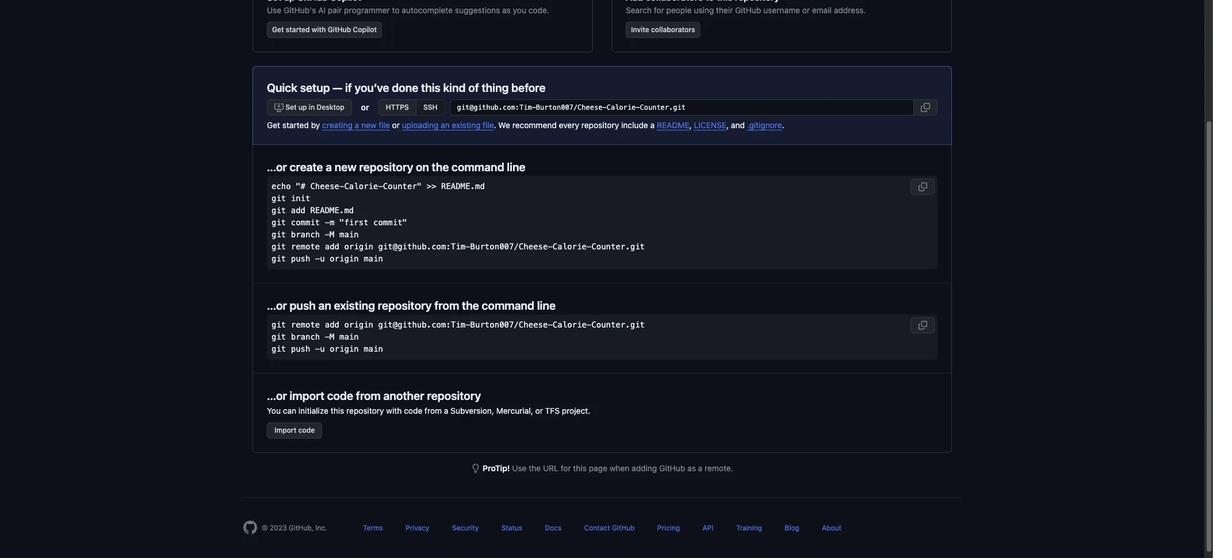 Task type: locate. For each thing, give the bounding box(es) containing it.
from left subversion,
[[425, 406, 442, 416]]

this
[[421, 81, 441, 94], [331, 406, 344, 416], [573, 463, 587, 473]]

uploading an existing file link
[[402, 120, 494, 130]]

started down set
[[282, 120, 309, 130]]

line
[[507, 160, 526, 173], [537, 299, 556, 312]]

the up git remote add origin git@github.com:tim-burton007/cheese-calorie-counter.git git branch -m main git push -u origin main
[[462, 299, 479, 312]]

readme
[[657, 120, 690, 130]]

0 vertical spatial with
[[312, 25, 326, 34]]

0 vertical spatial burton007/cheese-
[[470, 242, 553, 251]]

2 m from the top
[[330, 332, 335, 341]]

1 horizontal spatial .
[[782, 120, 785, 130]]

8 git from the top
[[272, 332, 286, 341]]

push
[[291, 254, 310, 263], [290, 299, 316, 312], [291, 344, 310, 354]]

0 vertical spatial code
[[327, 389, 353, 402]]

or down https button
[[392, 120, 400, 130]]

0 vertical spatial from
[[434, 299, 459, 312]]

0 vertical spatial readme.md
[[441, 182, 485, 191]]

. left we
[[494, 120, 496, 130]]

1 horizontal spatial the
[[462, 299, 479, 312]]

set up in desktop
[[284, 103, 344, 112]]

push inside echo "# cheese-calorie-counter" >> readme.md git init git add readme.md git commit -m "first commit" git branch -m main git remote add origin git@github.com:tim-burton007/cheese-calorie-counter.git git push -u origin main
[[291, 254, 310, 263]]

terms
[[363, 524, 383, 532]]

contact github
[[584, 524, 635, 532]]

…or create a new repository on the command line
[[267, 160, 526, 173]]

2 vertical spatial …or
[[267, 389, 287, 402]]

https
[[386, 103, 409, 112]]

m inside echo "# cheese-calorie-counter" >> readme.md git init git add readme.md git commit -m "first commit" git branch -m main git remote add origin git@github.com:tim-burton007/cheese-calorie-counter.git git push -u origin main
[[330, 230, 335, 239]]

m
[[330, 230, 335, 239], [330, 332, 335, 341]]

1 vertical spatial the
[[462, 299, 479, 312]]

0 vertical spatial counter.git
[[592, 242, 645, 251]]

protip!
[[483, 463, 510, 473]]

2 counter.git from the top
[[592, 320, 645, 329]]

0 horizontal spatial line
[[507, 160, 526, 173]]

1 horizontal spatial with
[[386, 406, 402, 416]]

new right creating
[[361, 120, 377, 130]]

readme link
[[657, 120, 690, 130]]

github right their
[[735, 5, 761, 15]]

tfs
[[545, 406, 560, 416]]

for right url
[[561, 463, 571, 473]]

2 , from the left
[[727, 120, 729, 130]]

1 vertical spatial remote
[[291, 320, 320, 329]]

0 horizontal spatial as
[[502, 5, 511, 15]]

github right contact
[[612, 524, 635, 532]]

readme.md
[[441, 182, 485, 191], [310, 206, 354, 215]]

9 git from the top
[[272, 344, 286, 354]]

0 vertical spatial use
[[267, 5, 281, 15]]

1 file from the left
[[379, 120, 390, 130]]

0 vertical spatial remote
[[291, 242, 320, 251]]

import
[[290, 389, 325, 402]]

started
[[286, 25, 310, 34], [282, 120, 309, 130]]

0 vertical spatial command
[[452, 160, 504, 173]]

2 vertical spatial from
[[425, 406, 442, 416]]

1 horizontal spatial for
[[654, 5, 664, 15]]

1 vertical spatial get
[[267, 120, 280, 130]]

0 vertical spatial u
[[320, 254, 325, 263]]

0 vertical spatial the
[[432, 160, 449, 173]]

u down commit
[[320, 254, 325, 263]]

set up in desktop link
[[267, 100, 352, 116]]

if
[[345, 81, 352, 94]]

2 git@github.com:tim- from the top
[[378, 320, 470, 329]]

. right and
[[782, 120, 785, 130]]

2 . from the left
[[782, 120, 785, 130]]

github right adding
[[659, 463, 685, 473]]

1 horizontal spatial readme.md
[[441, 182, 485, 191]]

this up ssh
[[421, 81, 441, 94]]

1 vertical spatial new
[[335, 160, 357, 173]]

as
[[502, 5, 511, 15], [688, 463, 696, 473]]

>>
[[427, 182, 436, 191]]

4 git from the top
[[272, 230, 286, 239]]

…or for …or push an existing repository from the command line
[[267, 299, 287, 312]]

1 vertical spatial for
[[561, 463, 571, 473]]

0 vertical spatial get
[[272, 25, 284, 34]]

1 , from the left
[[690, 120, 692, 130]]

origin
[[344, 242, 373, 251], [330, 254, 359, 263], [344, 320, 373, 329], [330, 344, 359, 354]]

0 vertical spatial add
[[291, 206, 305, 215]]

invite collaborators link
[[626, 22, 700, 38]]

you
[[267, 406, 281, 416]]

line for …or push an existing repository from the command line
[[537, 299, 556, 312]]

line for …or create a new repository on the command line
[[507, 160, 526, 173]]

git@github.com:tim-
[[378, 242, 470, 251], [378, 320, 470, 329]]

0 horizontal spatial ,
[[690, 120, 692, 130]]

2 vertical spatial calorie-
[[553, 320, 592, 329]]

in
[[309, 103, 315, 112]]

branch inside echo "# cheese-calorie-counter" >> readme.md git init git add readme.md git commit -m "first commit" git branch -m main git remote add origin git@github.com:tim-burton007/cheese-calorie-counter.git git push -u origin main
[[291, 230, 320, 239]]

0 horizontal spatial this
[[331, 406, 344, 416]]

security link
[[452, 524, 479, 532]]

started down "github's" at the top left
[[286, 25, 310, 34]]

a
[[355, 120, 359, 130], [650, 120, 655, 130], [326, 160, 332, 173], [444, 406, 448, 416], [698, 463, 703, 473]]

1 vertical spatial started
[[282, 120, 309, 130]]

file left we
[[483, 120, 494, 130]]

git@github.com:tim- down '…or push an existing repository from the command line'
[[378, 320, 470, 329]]

the
[[432, 160, 449, 173], [462, 299, 479, 312], [529, 463, 541, 473]]

remote
[[291, 242, 320, 251], [291, 320, 320, 329]]

1 burton007/cheese- from the top
[[470, 242, 553, 251]]

url
[[543, 463, 559, 473]]

1 vertical spatial copy to clipboard image
[[918, 182, 927, 191]]

training
[[736, 524, 762, 532]]

1 vertical spatial command
[[482, 299, 535, 312]]

for
[[654, 5, 664, 15], [561, 463, 571, 473]]

get for get started with github copilot
[[272, 25, 284, 34]]

or left tfs
[[535, 406, 543, 416]]

0 vertical spatial an
[[441, 120, 450, 130]]

1 u from the top
[[320, 254, 325, 263]]

1 vertical spatial counter.git
[[592, 320, 645, 329]]

commit
[[291, 218, 320, 227]]

2 burton007/cheese- from the top
[[470, 320, 553, 329]]

"first
[[339, 218, 369, 227]]

0 vertical spatial push
[[291, 254, 310, 263]]

1 vertical spatial burton007/cheese-
[[470, 320, 553, 329]]

, left license
[[690, 120, 692, 130]]

u inside git remote add origin git@github.com:tim-burton007/cheese-calorie-counter.git git branch -m main git push -u origin main
[[320, 344, 325, 354]]

quick
[[267, 81, 297, 94]]

1 git from the top
[[272, 194, 286, 203]]

or up creating a new file link on the top
[[361, 103, 369, 112]]

terms link
[[363, 524, 383, 532]]

1 branch from the top
[[291, 230, 320, 239]]

0 vertical spatial git@github.com:tim-
[[378, 242, 470, 251]]

0 horizontal spatial .
[[494, 120, 496, 130]]

2 file from the left
[[483, 120, 494, 130]]

1 horizontal spatial code
[[327, 389, 353, 402]]

homepage image
[[243, 521, 257, 535]]

of
[[468, 81, 479, 94]]

2 branch from the top
[[291, 332, 320, 341]]

, left and
[[727, 120, 729, 130]]

you've
[[355, 81, 389, 94]]

0 horizontal spatial existing
[[334, 299, 375, 312]]

1 vertical spatial …or
[[267, 299, 287, 312]]

mercurial,
[[496, 406, 533, 416]]

0 vertical spatial as
[[502, 5, 511, 15]]

1 vertical spatial this
[[331, 406, 344, 416]]

2 vertical spatial the
[[529, 463, 541, 473]]

2 …or from the top
[[267, 299, 287, 312]]

counter"
[[383, 182, 422, 191]]

footer
[[234, 497, 971, 559]]

2 horizontal spatial the
[[529, 463, 541, 473]]

subversion,
[[451, 406, 494, 416]]

2 u from the top
[[320, 344, 325, 354]]

1 vertical spatial add
[[325, 242, 339, 251]]

1 horizontal spatial use
[[512, 463, 527, 473]]

0 vertical spatial branch
[[291, 230, 320, 239]]

u inside echo "# cheese-calorie-counter" >> readme.md git init git add readme.md git commit -m "first commit" git branch -m main git remote add origin git@github.com:tim-burton007/cheese-calorie-counter.git git push -u origin main
[[320, 254, 325, 263]]

2 horizontal spatial code
[[404, 406, 422, 416]]

git@github.com:tim- down the 'commit"'
[[378, 242, 470, 251]]

github,
[[289, 524, 314, 532]]

1 remote from the top
[[291, 242, 320, 251]]

remote inside echo "# cheese-calorie-counter" >> readme.md git init git add readme.md git commit -m "first commit" git branch -m main git remote add origin git@github.com:tim-burton007/cheese-calorie-counter.git git push -u origin main
[[291, 242, 320, 251]]

0 horizontal spatial the
[[432, 160, 449, 173]]

burton007/cheese- inside echo "# cheese-calorie-counter" >> readme.md git init git add readme.md git commit -m "first commit" git branch -m main git remote add origin git@github.com:tim-burton007/cheese-calorie-counter.git git push -u origin main
[[470, 242, 553, 251]]

1 vertical spatial branch
[[291, 332, 320, 341]]

branch
[[291, 230, 320, 239], [291, 332, 320, 341]]

1 vertical spatial readme.md
[[310, 206, 354, 215]]

command
[[452, 160, 504, 173], [482, 299, 535, 312]]

people
[[666, 5, 692, 15]]

0 horizontal spatial file
[[379, 120, 390, 130]]

contact
[[584, 524, 610, 532]]

inc.
[[316, 524, 327, 532]]

code down initialize
[[298, 426, 315, 435]]

0 horizontal spatial with
[[312, 25, 326, 34]]

a right creating
[[355, 120, 359, 130]]

2 vertical spatial push
[[291, 344, 310, 354]]

as left remote.
[[688, 463, 696, 473]]

thing
[[482, 81, 509, 94]]

copy to clipboard image
[[921, 103, 930, 112], [918, 182, 927, 191]]

,
[[690, 120, 692, 130], [727, 120, 729, 130]]

1 vertical spatial line
[[537, 299, 556, 312]]

or left email
[[802, 5, 810, 15]]

as left you
[[502, 5, 511, 15]]

u up the import
[[320, 344, 325, 354]]

readme.md right >>
[[441, 182, 485, 191]]

1 git@github.com:tim- from the top
[[378, 242, 470, 251]]

with down ai in the left of the page
[[312, 25, 326, 34]]

privacy
[[406, 524, 429, 532]]

3 …or from the top
[[267, 389, 287, 402]]

you
[[513, 5, 526, 15]]

we
[[498, 120, 510, 130]]

suggestions
[[455, 5, 500, 15]]

1 vertical spatial an
[[318, 299, 331, 312]]

copilot
[[353, 25, 377, 34]]

1 vertical spatial git@github.com:tim-
[[378, 320, 470, 329]]

0 horizontal spatial readme.md
[[310, 206, 354, 215]]

repository
[[582, 120, 619, 130], [359, 160, 413, 173], [378, 299, 432, 312], [427, 389, 481, 402], [346, 406, 384, 416]]

blog link
[[785, 524, 799, 532]]

git@github.com:tim- inside git remote add origin git@github.com:tim-burton007/cheese-calorie-counter.git git branch -m main git push -u origin main
[[378, 320, 470, 329]]

1 horizontal spatial new
[[361, 120, 377, 130]]

1 horizontal spatial line
[[537, 299, 556, 312]]

search for people using their github username or email address.
[[626, 5, 866, 15]]

new
[[361, 120, 377, 130], [335, 160, 357, 173]]

every
[[559, 120, 579, 130]]

0 vertical spatial m
[[330, 230, 335, 239]]

desktop
[[317, 103, 344, 112]]

programmer
[[344, 5, 390, 15]]

2 horizontal spatial this
[[573, 463, 587, 473]]

1 counter.git from the top
[[592, 242, 645, 251]]

1 vertical spatial u
[[320, 344, 325, 354]]

commit"
[[373, 218, 407, 227]]

0 vertical spatial existing
[[452, 120, 481, 130]]

get
[[272, 25, 284, 34], [267, 120, 280, 130]]

from up git remote add origin git@github.com:tim-burton007/cheese-calorie-counter.git git branch -m main git push -u origin main
[[434, 299, 459, 312]]

get down "github's" at the top left
[[272, 25, 284, 34]]

0 vertical spatial line
[[507, 160, 526, 173]]

code up initialize
[[327, 389, 353, 402]]

1 vertical spatial with
[[386, 406, 402, 416]]

git@github.com:tim- inside echo "# cheese-calorie-counter" >> readme.md git init git add readme.md git commit -m "first commit" git branch -m main git remote add origin git@github.com:tim-burton007/cheese-calorie-counter.git git push -u origin main
[[378, 242, 470, 251]]

github's
[[284, 5, 316, 15]]

with down another
[[386, 406, 402, 416]]

…or for …or create a new repository on the command line
[[267, 160, 287, 173]]

from left another
[[356, 389, 381, 402]]

1 m from the top
[[330, 230, 335, 239]]

a left subversion,
[[444, 406, 448, 416]]

0 vertical spatial …or
[[267, 160, 287, 173]]

code down another
[[404, 406, 422, 416]]

to
[[392, 5, 400, 15]]

0 vertical spatial new
[[361, 120, 377, 130]]

1 horizontal spatial ,
[[727, 120, 729, 130]]

privacy link
[[406, 524, 429, 532]]

use right protip!
[[512, 463, 527, 473]]

file down https button
[[379, 120, 390, 130]]

get started with github copilot link
[[267, 22, 382, 38]]

the for from
[[462, 299, 479, 312]]

this inside …or import code from another repository you can initialize this repository with code from a subversion, mercurial, or tfs project.
[[331, 406, 344, 416]]

2 vertical spatial add
[[325, 320, 339, 329]]

1 horizontal spatial this
[[421, 81, 441, 94]]

0 vertical spatial started
[[286, 25, 310, 34]]

this left page
[[573, 463, 587, 473]]

0 horizontal spatial for
[[561, 463, 571, 473]]

api link
[[703, 524, 714, 532]]

uploading
[[402, 120, 439, 130]]

copy to clipboard image
[[918, 321, 927, 330]]

0 horizontal spatial use
[[267, 5, 281, 15]]

use left "github's" at the top left
[[267, 5, 281, 15]]

started for with
[[286, 25, 310, 34]]

from
[[434, 299, 459, 312], [356, 389, 381, 402], [425, 406, 442, 416]]

cheese-
[[310, 182, 344, 191]]

the left url
[[529, 463, 541, 473]]

2 vertical spatial code
[[298, 426, 315, 435]]

1 horizontal spatial file
[[483, 120, 494, 130]]

readme.md up m
[[310, 206, 354, 215]]

get down desktop download icon
[[267, 120, 280, 130]]

1 horizontal spatial as
[[688, 463, 696, 473]]

for up invite collaborators
[[654, 5, 664, 15]]

this right initialize
[[331, 406, 344, 416]]

new up cheese-
[[335, 160, 357, 173]]

https button
[[378, 100, 416, 116]]

0 vertical spatial calorie-
[[344, 182, 383, 191]]

2 remote from the top
[[291, 320, 320, 329]]

github
[[735, 5, 761, 15], [328, 25, 351, 34], [659, 463, 685, 473], [612, 524, 635, 532]]

1 …or from the top
[[267, 160, 287, 173]]

command for …or create a new repository on the command line
[[452, 160, 504, 173]]

1 vertical spatial m
[[330, 332, 335, 341]]

the right on
[[432, 160, 449, 173]]



Task type: vqa. For each thing, say whether or not it's contained in the screenshot.
command associated with …or create a new repository on the command line
yes



Task type: describe. For each thing, give the bounding box(es) containing it.
import code
[[274, 426, 315, 435]]

5 git from the top
[[272, 242, 286, 251]]

…or import code from another repository you can initialize this repository with code from a subversion, mercurial, or tfs project.
[[267, 389, 590, 416]]

creating a new file link
[[322, 120, 390, 130]]

add inside git remote add origin git@github.com:tim-burton007/cheese-calorie-counter.git git branch -m main git push -u origin main
[[325, 320, 339, 329]]

echo "# cheese-calorie-counter" >> readme.md git init git add readme.md git commit -m "first commit" git branch -m main git remote add origin git@github.com:tim-burton007/cheese-calorie-counter.git git push -u origin main
[[272, 182, 645, 263]]

©
[[262, 524, 268, 532]]

1 horizontal spatial existing
[[452, 120, 481, 130]]

1 vertical spatial as
[[688, 463, 696, 473]]

m inside git remote add origin git@github.com:tim-burton007/cheese-calorie-counter.git git branch -m main git push -u origin main
[[330, 332, 335, 341]]

2023
[[270, 524, 287, 532]]

get started by creating a new file or uploading an existing file .                we recommend every repository include a readme , license ,               and .gitignore .
[[267, 120, 785, 130]]

command for …or push an existing repository from the command line
[[482, 299, 535, 312]]

1 vertical spatial push
[[290, 299, 316, 312]]

email
[[812, 5, 832, 15]]

the for on
[[432, 160, 449, 173]]

include
[[621, 120, 648, 130]]

1 vertical spatial from
[[356, 389, 381, 402]]

protip! use the url for this page when adding github as a remote.
[[483, 463, 733, 473]]

license
[[694, 120, 727, 130]]

or inside …or import code from another repository you can initialize this repository with code from a subversion, mercurial, or tfs project.
[[535, 406, 543, 416]]

project.
[[562, 406, 590, 416]]

0 vertical spatial copy to clipboard image
[[921, 103, 930, 112]]

counter.git inside echo "# cheese-calorie-counter" >> readme.md git init git add readme.md git commit -m "first commit" git branch -m main git remote add origin git@github.com:tim-burton007/cheese-calorie-counter.git git push -u origin main
[[592, 242, 645, 251]]

code.
[[529, 5, 549, 15]]

pricing
[[657, 524, 680, 532]]

by
[[311, 120, 320, 130]]

recommend
[[512, 120, 557, 130]]

1 vertical spatial use
[[512, 463, 527, 473]]

import
[[274, 426, 296, 435]]

about
[[822, 524, 842, 532]]

and
[[731, 120, 745, 130]]

docs link
[[545, 524, 562, 532]]

2 vertical spatial this
[[573, 463, 587, 473]]

git remote add origin git@github.com:tim-burton007/cheese-calorie-counter.git git branch -m main git push -u origin main
[[272, 320, 645, 354]]

blog
[[785, 524, 799, 532]]

page
[[589, 463, 607, 473]]

api
[[703, 524, 714, 532]]

status
[[502, 524, 522, 532]]

.gitignore link
[[747, 120, 782, 130]]

started for by
[[282, 120, 309, 130]]

invite
[[631, 25, 649, 34]]

desktop download image
[[274, 103, 284, 112]]

1 vertical spatial code
[[404, 406, 422, 416]]

remote.
[[705, 463, 733, 473]]

a right include
[[650, 120, 655, 130]]

1 vertical spatial calorie-
[[553, 242, 592, 251]]

collaborators
[[651, 25, 695, 34]]

1 . from the left
[[494, 120, 496, 130]]

get for get started by creating a new file or uploading an existing file .                we recommend every repository include a readme , license ,               and .gitignore .
[[267, 120, 280, 130]]

done
[[392, 81, 418, 94]]

Clone URL text field
[[450, 100, 914, 116]]

using
[[694, 5, 714, 15]]

security
[[452, 524, 479, 532]]

initialize
[[298, 406, 329, 416]]

7 git from the top
[[272, 320, 286, 329]]

branch inside git remote add origin git@github.com:tim-burton007/cheese-calorie-counter.git git branch -m main git push -u origin main
[[291, 332, 320, 341]]

get started with github copilot
[[272, 25, 377, 34]]

3 git from the top
[[272, 218, 286, 227]]

with inside …or import code from another repository you can initialize this repository with code from a subversion, mercurial, or tfs project.
[[386, 406, 402, 416]]

light bulb image
[[471, 464, 481, 473]]

can
[[283, 406, 296, 416]]

0 horizontal spatial new
[[335, 160, 357, 173]]

…or inside …or import code from another repository you can initialize this repository with code from a subversion, mercurial, or tfs project.
[[267, 389, 287, 402]]

burton007/cheese- inside git remote add origin git@github.com:tim-burton007/cheese-calorie-counter.git git branch -m main git push -u origin main
[[470, 320, 553, 329]]

setup
[[300, 81, 330, 94]]

a up cheese-
[[326, 160, 332, 173]]

0 vertical spatial for
[[654, 5, 664, 15]]

1 vertical spatial existing
[[334, 299, 375, 312]]

remote inside git remote add origin git@github.com:tim-burton007/cheese-calorie-counter.git git branch -m main git push -u origin main
[[291, 320, 320, 329]]

create
[[290, 160, 323, 173]]

creating
[[322, 120, 353, 130]]

ssh
[[423, 103, 438, 112]]

6 git from the top
[[272, 254, 286, 263]]

their
[[716, 5, 733, 15]]

on
[[416, 160, 429, 173]]

1 horizontal spatial an
[[441, 120, 450, 130]]

a left remote.
[[698, 463, 703, 473]]

© 2023 github, inc.
[[262, 524, 327, 532]]

up
[[299, 103, 307, 112]]

pricing link
[[657, 524, 680, 532]]

0 horizontal spatial an
[[318, 299, 331, 312]]

docs
[[545, 524, 562, 532]]

ssh button
[[416, 100, 445, 116]]

before
[[511, 81, 546, 94]]

a inside …or import code from another repository you can initialize this repository with code from a subversion, mercurial, or tfs project.
[[444, 406, 448, 416]]

another
[[383, 389, 424, 402]]

"#
[[296, 182, 305, 191]]

import code link
[[267, 423, 322, 439]]

push inside git remote add origin git@github.com:tim-burton007/cheese-calorie-counter.git git branch -m main git push -u origin main
[[291, 344, 310, 354]]

0 horizontal spatial code
[[298, 426, 315, 435]]

footer containing © 2023 github, inc.
[[234, 497, 971, 559]]

license link
[[694, 120, 727, 130]]

use github's ai pair programmer to autocomplete suggestions as you code.
[[267, 5, 549, 15]]

init
[[291, 194, 310, 203]]

0 vertical spatial this
[[421, 81, 441, 94]]

calorie- inside git remote add origin git@github.com:tim-burton007/cheese-calorie-counter.git git branch -m main git push -u origin main
[[553, 320, 592, 329]]

adding
[[632, 463, 657, 473]]

autocomplete
[[402, 5, 453, 15]]

—
[[333, 81, 343, 94]]

set
[[286, 103, 297, 112]]

…or push an existing repository from the command line
[[267, 299, 556, 312]]

echo
[[272, 182, 291, 191]]

contact github link
[[584, 524, 635, 532]]

2 git from the top
[[272, 206, 286, 215]]

pair
[[328, 5, 342, 15]]

when
[[610, 463, 630, 473]]

training link
[[736, 524, 762, 532]]

github down pair at the left of the page
[[328, 25, 351, 34]]

ai
[[318, 5, 326, 15]]

about link
[[822, 524, 842, 532]]

m
[[330, 218, 335, 227]]

counter.git inside git remote add origin git@github.com:tim-burton007/cheese-calorie-counter.git git branch -m main git push -u origin main
[[592, 320, 645, 329]]



